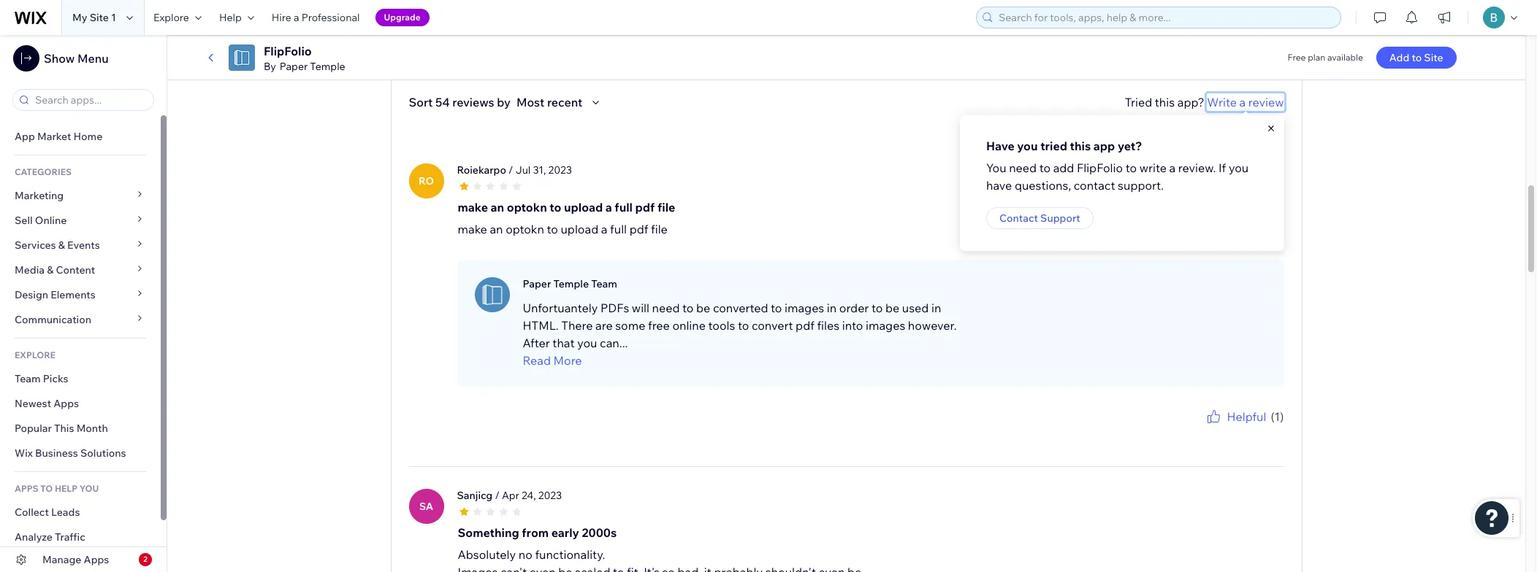 Task type: describe. For each thing, give the bounding box(es) containing it.
popular this month
[[15, 422, 108, 435]]

team picks
[[15, 373, 68, 386]]

you right if
[[1229, 161, 1249, 175]]

contact support
[[999, 212, 1080, 225]]

media
[[15, 264, 45, 277]]

bad,
[[678, 565, 702, 573]]

to down roiekarpo / jul 31, 2023
[[550, 200, 561, 215]]

0 vertical spatial pdf
[[635, 200, 655, 215]]

0 horizontal spatial images
[[785, 301, 824, 315]]

so
[[662, 565, 675, 573]]

have you tried this app yet? you need to add flipfolio to write a review. if you have questions, contact support.
[[986, 139, 1249, 193]]

(based
[[408, 21, 446, 36]]

need inside unfortuantely pdfs will need to be converted to images in order to be used in html. there are some free online tools to convert pdf files into images however. after that you can... read more
[[652, 301, 680, 315]]

analyze traffic link
[[0, 525, 161, 550]]

this inside have you tried this app yet? you need to add flipfolio to write a review. if you have questions, contact support.
[[1070, 139, 1091, 153]]

support.
[[1118, 178, 1164, 193]]

you left for
[[1195, 426, 1210, 437]]

home
[[73, 130, 103, 143]]

add
[[1053, 161, 1074, 175]]

2023 for optokn
[[548, 163, 572, 177]]

apps for manage apps
[[84, 554, 109, 567]]

support
[[1040, 212, 1080, 225]]

sell
[[15, 214, 33, 227]]

wix business solutions
[[15, 447, 126, 460]]

converted
[[713, 301, 768, 315]]

have
[[986, 139, 1015, 153]]

to inside button
[[1412, 51, 1422, 64]]

roiekarpo / jul 31, 2023
[[457, 163, 572, 177]]

1 horizontal spatial 54
[[465, 21, 479, 36]]

there
[[561, 318, 593, 333]]

communication link
[[0, 308, 161, 332]]

explore
[[153, 11, 189, 24]]

order
[[839, 301, 869, 315]]

yet?
[[1118, 139, 1142, 153]]

flipfolio logo image
[[229, 45, 255, 71]]

write
[[1207, 95, 1237, 109]]

(1)
[[1271, 410, 1284, 424]]

apr
[[502, 489, 519, 502]]

have
[[986, 178, 1012, 193]]

tools
[[708, 318, 735, 333]]

wix
[[15, 447, 33, 460]]

1 make from the top
[[458, 200, 488, 215]]

0 horizontal spatial 54
[[435, 95, 450, 109]]

site inside button
[[1424, 51, 1443, 64]]

upgrade button
[[375, 9, 429, 26]]

will
[[632, 301, 650, 315]]

2 make from the top
[[458, 222, 487, 236]]

design elements link
[[0, 283, 161, 308]]

to up questions,
[[1039, 161, 1051, 175]]

fit.
[[627, 565, 641, 573]]

to inside something from early 2000s absolutely no functionality. images can't even be scaled to fit. it's so bad, it probably shouldn't even b
[[613, 565, 624, 573]]

online
[[35, 214, 67, 227]]

flipfolio inside have you tried this app yet? you need to add flipfolio to write a review. if you have questions, contact support.
[[1077, 161, 1123, 175]]

most recent button
[[516, 93, 604, 111]]

reviews)
[[482, 21, 527, 36]]

from
[[522, 526, 549, 540]]

unfortuantely pdfs will need to be converted to images in order to be used in html. there are some free online tools to convert pdf files into images however. after that you can... read more
[[523, 301, 957, 368]]

tried
[[1125, 95, 1152, 109]]

apps to help you
[[15, 484, 99, 495]]

marketing
[[15, 189, 64, 202]]

market
[[37, 130, 71, 143]]

picks
[[43, 373, 68, 386]]

month
[[76, 422, 108, 435]]

design elements
[[15, 289, 96, 302]]

apps
[[15, 484, 38, 495]]

most
[[516, 95, 545, 109]]

you inside unfortuantely pdfs will need to be converted to images in order to be used in html. there are some free online tools to convert pdf files into images however. after that you can... read more
[[577, 336, 597, 350]]

1
[[111, 11, 116, 24]]

help
[[55, 484, 77, 495]]

into
[[842, 318, 863, 333]]

review
[[1248, 95, 1284, 109]]

1 vertical spatial pdf
[[630, 222, 648, 236]]

unfortuantely
[[523, 301, 598, 315]]

elements
[[51, 289, 96, 302]]

add to site button
[[1376, 47, 1457, 69]]

0 vertical spatial full
[[615, 200, 633, 215]]

ro
[[419, 174, 434, 187]]

helpful
[[1227, 410, 1266, 424]]

sell online link
[[0, 208, 161, 233]]

analyze
[[15, 531, 53, 544]]

paper temple image
[[475, 277, 510, 312]]

24,
[[522, 489, 536, 502]]

to up convert
[[771, 301, 782, 315]]

a inside have you tried this app yet? you need to add flipfolio to write a review. if you have questions, contact support.
[[1169, 161, 1176, 175]]

you
[[79, 484, 99, 495]]

free plan available
[[1288, 52, 1363, 63]]

tried this app? write a review
[[1125, 95, 1284, 109]]

collect
[[15, 506, 49, 519]]

reviews
[[452, 95, 494, 109]]

professional
[[302, 11, 360, 24]]

can't
[[500, 565, 527, 573]]

available
[[1327, 52, 1363, 63]]

some
[[615, 318, 645, 333]]

popular this month link
[[0, 416, 161, 441]]

sell online
[[15, 214, 67, 227]]

hire a professional
[[272, 11, 360, 24]]

hire
[[272, 11, 291, 24]]

if
[[1219, 161, 1226, 175]]

this
[[54, 422, 74, 435]]

review.
[[1178, 161, 1216, 175]]

services
[[15, 239, 56, 252]]

no
[[519, 548, 532, 562]]

newest apps link
[[0, 392, 161, 416]]

team picks link
[[0, 367, 161, 392]]

absolutely
[[458, 548, 516, 562]]

by
[[497, 95, 511, 109]]

(based on 54 reviews)
[[408, 21, 527, 36]]

& for events
[[58, 239, 65, 252]]

0 vertical spatial site
[[90, 11, 109, 24]]

write
[[1139, 161, 1167, 175]]

1 vertical spatial full
[[610, 222, 627, 236]]



Task type: vqa. For each thing, say whether or not it's contained in the screenshot.
1st alert from the left
no



Task type: locate. For each thing, give the bounding box(es) containing it.
be down functionality.
[[558, 565, 572, 573]]

business
[[35, 447, 78, 460]]

in up files at the right bottom of the page
[[827, 301, 837, 315]]

1 horizontal spatial team
[[591, 277, 617, 291]]

app
[[15, 130, 35, 143]]

media & content
[[15, 264, 95, 277]]

files
[[817, 318, 840, 333]]

1 horizontal spatial site
[[1424, 51, 1443, 64]]

2 vertical spatial pdf
[[796, 318, 815, 333]]

1 horizontal spatial &
[[58, 239, 65, 252]]

1 vertical spatial apps
[[84, 554, 109, 567]]

apps
[[54, 397, 79, 411], [84, 554, 109, 567]]

functionality.
[[535, 548, 605, 562]]

Search for tools, apps, help & more... field
[[994, 7, 1336, 28]]

0 horizontal spatial team
[[15, 373, 41, 386]]

categories
[[15, 167, 72, 178]]

1 vertical spatial flipfolio
[[1077, 161, 1123, 175]]

need inside have you tried this app yet? you need to add flipfolio to write a review. if you have questions, contact support.
[[1009, 161, 1037, 175]]

paper right by
[[280, 60, 308, 73]]

1 horizontal spatial in
[[931, 301, 941, 315]]

by
[[264, 60, 276, 73]]

0 horizontal spatial paper
[[280, 60, 308, 73]]

0 vertical spatial this
[[1155, 95, 1175, 109]]

even
[[530, 565, 556, 573], [819, 565, 845, 573]]

you down there
[[577, 336, 597, 350]]

app market home
[[15, 130, 103, 143]]

1 vertical spatial paper
[[523, 277, 551, 291]]

0 vertical spatial make
[[458, 200, 488, 215]]

for
[[1212, 426, 1224, 437]]

you left 'tried'
[[1017, 139, 1038, 153]]

services & events link
[[0, 233, 161, 258]]

1 vertical spatial need
[[652, 301, 680, 315]]

read
[[523, 353, 551, 368]]

2023 for early
[[538, 489, 562, 502]]

2 in from the left
[[931, 301, 941, 315]]

1 vertical spatial images
[[866, 318, 905, 333]]

marketing link
[[0, 183, 161, 208]]

temple down professional
[[310, 60, 345, 73]]

1 horizontal spatial this
[[1155, 95, 1175, 109]]

add
[[1389, 51, 1410, 64]]

1 horizontal spatial need
[[1009, 161, 1037, 175]]

team down the explore at the bottom left of the page
[[15, 373, 41, 386]]

popular
[[15, 422, 52, 435]]

write a review button
[[1207, 93, 1284, 111]]

help button
[[210, 0, 263, 35]]

need
[[1009, 161, 1037, 175], [652, 301, 680, 315]]

early
[[551, 526, 579, 540]]

are
[[595, 318, 613, 333]]

apps for newest apps
[[54, 397, 79, 411]]

even down no
[[530, 565, 556, 573]]

used
[[902, 301, 929, 315]]

0 vertical spatial flipfolio
[[264, 44, 312, 58]]

1 vertical spatial an
[[490, 222, 503, 236]]

site right add
[[1424, 51, 1443, 64]]

pdfs
[[600, 301, 629, 315]]

/ left apr
[[495, 489, 500, 502]]

1 vertical spatial optokn
[[506, 222, 544, 236]]

optokn
[[507, 200, 547, 215], [506, 222, 544, 236]]

0 vertical spatial apps
[[54, 397, 79, 411]]

even right shouldn't
[[819, 565, 845, 573]]

0 vertical spatial paper
[[280, 60, 308, 73]]

54 right on
[[465, 21, 479, 36]]

to up paper temple team
[[547, 222, 558, 236]]

pdf inside unfortuantely pdfs will need to be converted to images in order to be used in html. there are some free online tools to convert pdf files into images however. after that you can... read more
[[796, 318, 815, 333]]

to down converted
[[738, 318, 749, 333]]

temple up unfortuantely
[[553, 277, 589, 291]]

0 vertical spatial need
[[1009, 161, 1037, 175]]

newest apps
[[15, 397, 79, 411]]

this left app
[[1070, 139, 1091, 153]]

be inside something from early 2000s absolutely no functionality. images can't even be scaled to fit. it's so bad, it probably shouldn't even b
[[558, 565, 572, 573]]

leads
[[51, 506, 80, 519]]

2023 right 31,
[[548, 163, 572, 177]]

flipfolio up by
[[264, 44, 312, 58]]

1 vertical spatial 54
[[435, 95, 450, 109]]

images right into
[[866, 318, 905, 333]]

apps inside newest apps link
[[54, 397, 79, 411]]

1 horizontal spatial /
[[509, 163, 513, 177]]

& left events
[[58, 239, 65, 252]]

probably
[[714, 565, 763, 573]]

0 horizontal spatial this
[[1070, 139, 1091, 153]]

images up files at the right bottom of the page
[[785, 301, 824, 315]]

1 vertical spatial temple
[[553, 277, 589, 291]]

0 horizontal spatial apps
[[54, 397, 79, 411]]

1 vertical spatial 2023
[[538, 489, 562, 502]]

0 vertical spatial 54
[[465, 21, 479, 36]]

0 vertical spatial an
[[491, 200, 504, 215]]

most recent
[[516, 95, 583, 109]]

0 horizontal spatial &
[[47, 264, 54, 277]]

/ left jul
[[509, 163, 513, 177]]

1 horizontal spatial flipfolio
[[1077, 161, 1123, 175]]

to up online
[[682, 301, 694, 315]]

team
[[591, 277, 617, 291], [15, 373, 41, 386]]

newest
[[15, 397, 51, 411]]

that
[[553, 336, 575, 350]]

an
[[491, 200, 504, 215], [490, 222, 503, 236]]

need up free
[[652, 301, 680, 315]]

0 vertical spatial 2023
[[548, 163, 572, 177]]

analyze traffic
[[15, 531, 85, 544]]

a
[[294, 11, 299, 24], [1240, 95, 1246, 109], [1169, 161, 1176, 175], [605, 200, 612, 215], [601, 222, 607, 236]]

0 horizontal spatial flipfolio
[[264, 44, 312, 58]]

19
[[1292, 28, 1302, 39]]

hire a professional link
[[263, 0, 369, 35]]

be left used
[[885, 301, 900, 315]]

content
[[56, 264, 95, 277]]

flipfolio up the contact
[[1077, 161, 1123, 175]]

2023
[[548, 163, 572, 177], [538, 489, 562, 502]]

this
[[1155, 95, 1175, 109], [1070, 139, 1091, 153]]

1 vertical spatial site
[[1424, 51, 1443, 64]]

0 vertical spatial &
[[58, 239, 65, 252]]

need right the you
[[1009, 161, 1037, 175]]

1 horizontal spatial be
[[696, 301, 710, 315]]

& right media
[[47, 264, 54, 277]]

0 vertical spatial images
[[785, 301, 824, 315]]

2023 right 24,
[[538, 489, 562, 502]]

design
[[15, 289, 48, 302]]

to up support.
[[1126, 161, 1137, 175]]

show
[[44, 51, 75, 66]]

1 vertical spatial upload
[[561, 222, 599, 236]]

to
[[40, 484, 53, 495]]

explore
[[15, 350, 55, 361]]

after
[[523, 336, 550, 350]]

Search apps... field
[[31, 90, 149, 110]]

show menu button
[[13, 45, 109, 72]]

0 vertical spatial temple
[[310, 60, 345, 73]]

1 vertical spatial make
[[458, 222, 487, 236]]

to right add
[[1412, 51, 1422, 64]]

this left app?
[[1155, 95, 1175, 109]]

sanjicg / apr 24, 2023
[[457, 489, 562, 502]]

helpful button
[[1205, 408, 1266, 426]]

collect leads link
[[0, 500, 161, 525]]

&
[[58, 239, 65, 252], [47, 264, 54, 277]]

1 horizontal spatial apps
[[84, 554, 109, 567]]

1 in from the left
[[827, 301, 837, 315]]

0 vertical spatial file
[[658, 200, 675, 215]]

apps up "this"
[[54, 397, 79, 411]]

1 horizontal spatial paper
[[523, 277, 551, 291]]

sort
[[409, 95, 433, 109]]

1 vertical spatial this
[[1070, 139, 1091, 153]]

flipfolio by paper temple
[[264, 44, 345, 73]]

0 vertical spatial upload
[[564, 200, 603, 215]]

0 horizontal spatial /
[[495, 489, 500, 502]]

0 horizontal spatial site
[[90, 11, 109, 24]]

0 horizontal spatial even
[[530, 565, 556, 573]]

1 horizontal spatial images
[[866, 318, 905, 333]]

images
[[458, 565, 498, 573]]

tried
[[1040, 139, 1067, 153]]

/ for from
[[495, 489, 500, 502]]

1 horizontal spatial temple
[[553, 277, 589, 291]]

1 even from the left
[[530, 565, 556, 573]]

sanjicg
[[457, 489, 493, 502]]

images
[[785, 301, 824, 315], [866, 318, 905, 333]]

traffic
[[55, 531, 85, 544]]

/ for an
[[509, 163, 513, 177]]

paper up unfortuantely
[[523, 277, 551, 291]]

0 vertical spatial team
[[591, 277, 617, 291]]

be up online
[[696, 301, 710, 315]]

show menu
[[44, 51, 109, 66]]

apps down "analyze traffic" link
[[84, 554, 109, 567]]

team inside the "team picks" link
[[15, 373, 41, 386]]

site
[[90, 11, 109, 24], [1424, 51, 1443, 64]]

1 horizontal spatial even
[[819, 565, 845, 573]]

in up the however.
[[931, 301, 941, 315]]

jul
[[516, 163, 531, 177]]

free
[[1288, 52, 1306, 63]]

feedback
[[1246, 426, 1284, 437]]

team up pdfs
[[591, 277, 617, 291]]

paper inside flipfolio by paper temple
[[280, 60, 308, 73]]

0 horizontal spatial temple
[[310, 60, 345, 73]]

more
[[553, 353, 582, 368]]

manage
[[42, 554, 81, 567]]

1 vertical spatial &
[[47, 264, 54, 277]]

roiekarpo
[[457, 163, 506, 177]]

0 vertical spatial optokn
[[507, 200, 547, 215]]

app
[[1094, 139, 1115, 153]]

1 vertical spatial file
[[651, 222, 668, 236]]

temple inside flipfolio by paper temple
[[310, 60, 345, 73]]

0 horizontal spatial need
[[652, 301, 680, 315]]

plan
[[1308, 52, 1326, 63]]

app market home link
[[0, 124, 161, 149]]

0 vertical spatial /
[[509, 163, 513, 177]]

2 even from the left
[[819, 565, 845, 573]]

sidebar element
[[0, 35, 167, 573]]

wix business solutions link
[[0, 441, 161, 466]]

thank you for your feedback
[[1168, 426, 1284, 437]]

to left fit.
[[613, 565, 624, 573]]

& for content
[[47, 264, 54, 277]]

54 right sort
[[435, 95, 450, 109]]

1 vertical spatial /
[[495, 489, 500, 502]]

2 horizontal spatial be
[[885, 301, 900, 315]]

site left the 1
[[90, 11, 109, 24]]

0 horizontal spatial in
[[827, 301, 837, 315]]

html.
[[523, 318, 559, 333]]

flipfolio inside flipfolio by paper temple
[[264, 44, 312, 58]]

0 horizontal spatial be
[[558, 565, 572, 573]]

read more button
[[523, 352, 961, 369]]

paper temple team
[[523, 277, 617, 291]]

1 vertical spatial team
[[15, 373, 41, 386]]

you
[[986, 161, 1006, 175]]

to right 'order'
[[872, 301, 883, 315]]

scaled
[[575, 565, 610, 573]]



